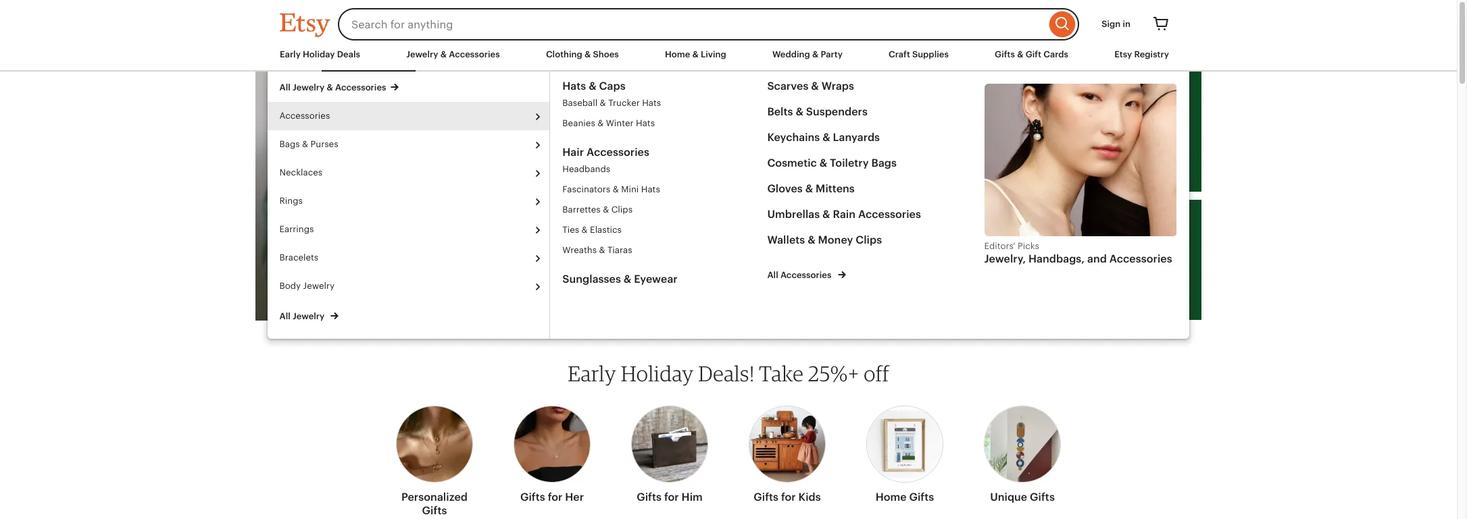 Task type: locate. For each thing, give the bounding box(es) containing it.
jewelry right body
[[303, 281, 335, 291]]

& down keychains & lanyards
[[820, 157, 828, 170]]

off
[[864, 361, 889, 387]]

and
[[1088, 253, 1107, 266]]

0 horizontal spatial home
[[665, 49, 690, 59]]

accessories down the gifts on the right
[[1110, 253, 1173, 266]]

& left living
[[692, 49, 699, 59]]

wedding
[[772, 49, 810, 59]]

personalized
[[1041, 228, 1137, 246], [401, 491, 468, 504]]

etsy
[[1114, 49, 1132, 59]]

gloves & mittens link
[[768, 182, 972, 196]]

menu
[[268, 76, 550, 331]]

all
[[280, 82, 291, 93], [768, 270, 779, 280], [280, 312, 291, 322]]

& for bags & purses
[[302, 139, 309, 149]]

caps
[[599, 80, 626, 93]]

clothing & shoes menu item
[[546, 49, 619, 59]]

2 vertical spatial all
[[280, 312, 291, 322]]

& inside menu item
[[302, 139, 309, 149]]

menu bar containing early holiday deals
[[280, 49, 1177, 72]]

menu bar
[[280, 49, 1177, 72]]

& left tiaras
[[599, 245, 606, 255]]

gifts
[[995, 49, 1015, 59], [520, 491, 545, 504], [637, 491, 662, 504], [754, 491, 779, 504], [909, 491, 934, 504], [1030, 491, 1055, 504], [422, 505, 447, 518]]

& left party
[[812, 49, 819, 59]]

bags up necklaces
[[280, 139, 300, 149]]

scarves & wraps
[[768, 80, 855, 93]]

& for wedding & party
[[812, 49, 819, 59]]

accessories
[[449, 49, 500, 59], [335, 82, 387, 93], [280, 111, 330, 121], [587, 146, 650, 159], [859, 208, 921, 221], [1110, 253, 1173, 266], [781, 270, 832, 280]]

beanies & winter hats link
[[563, 114, 768, 134]]

ties & elastics
[[563, 225, 622, 235]]

1 vertical spatial home
[[876, 491, 907, 504]]

& for baseball & trucker hats
[[600, 98, 606, 108]]

rings menu item
[[268, 187, 550, 216]]

for left him at left bottom
[[664, 491, 679, 504]]

2 vertical spatial holiday
[[621, 361, 694, 387]]

bags
[[280, 139, 300, 149], [872, 157, 897, 170]]

early holiday deals! take 25%+ off
[[568, 361, 889, 387]]

early holiday deals are here!
[[561, 121, 724, 170]]

early inside early holiday deals are here!
[[561, 121, 611, 145]]

accessories up bags & purses
[[280, 111, 330, 121]]

1 vertical spatial early
[[561, 121, 611, 145]]

0 vertical spatial bags
[[280, 139, 300, 149]]

headbands
[[563, 164, 611, 174]]

0 vertical spatial home
[[665, 49, 690, 59]]

& right belts
[[796, 105, 804, 118]]

1 horizontal spatial home
[[876, 491, 907, 504]]

jewelry down the early holiday deals "link"
[[293, 82, 325, 93]]

early inside "link"
[[280, 49, 301, 59]]

accessories down gloves & mittens link
[[859, 208, 921, 221]]

bags down keychains & lanyards link
[[872, 157, 897, 170]]

hats right mini
[[641, 184, 660, 195]]

all accessories
[[768, 270, 834, 280]]

cosmetic & toiletry bags link
[[768, 157, 972, 170]]

1 vertical spatial clips
[[856, 234, 882, 247]]

unique gifts
[[990, 491, 1055, 504]]

body jewelry
[[280, 281, 335, 291]]

& up all jewelry & accessories link
[[440, 49, 447, 59]]

craft supplies
[[889, 49, 949, 59]]

& for beanies & winter hats
[[598, 118, 604, 128]]

& for ties & elastics
[[582, 225, 588, 235]]

brighten
[[1038, 100, 1103, 118]]

& left gift
[[1017, 49, 1023, 59]]

gifts for her link
[[514, 398, 591, 510]]

eyewear
[[634, 273, 678, 286]]

bracelets menu item
[[268, 244, 550, 272]]

jewelry
[[406, 49, 438, 59], [293, 82, 325, 93], [303, 281, 335, 291], [293, 312, 325, 322]]

menu containing all jewelry & accessories
[[268, 76, 550, 331]]

& for cosmetic & toiletry bags
[[820, 157, 828, 170]]

all down the early holiday deals "link"
[[280, 82, 291, 93]]

all for all jewelry
[[280, 312, 291, 322]]

1 vertical spatial bags
[[872, 157, 897, 170]]

for left kids
[[781, 491, 796, 504]]

& left rain
[[823, 208, 831, 221]]

gifts for her
[[520, 491, 584, 504]]

personalized gifts
[[1041, 228, 1175, 246]]

1 horizontal spatial bags
[[872, 157, 897, 170]]

home & living menu item
[[665, 49, 726, 59]]

baseball & trucker hats
[[563, 98, 661, 108]]

all jewelry
[[280, 312, 327, 322]]

wreaths & tiaras link
[[563, 241, 768, 261]]

jewelry down body jewelry
[[293, 312, 325, 322]]

earrings
[[280, 224, 314, 234]]

for left her
[[548, 491, 563, 504]]

mini
[[621, 184, 639, 195]]

clothing
[[546, 49, 582, 59]]

0 vertical spatial clips
[[612, 205, 633, 215]]

& left shoes
[[584, 49, 591, 59]]

clothing & shoes
[[546, 49, 619, 59]]

all down body
[[280, 312, 291, 322]]

& down hats & caps on the left
[[600, 98, 606, 108]]

gifts & gift cards
[[995, 49, 1068, 59]]

early
[[280, 49, 301, 59], [561, 121, 611, 145], [568, 361, 616, 387]]

early for early holiday deals
[[280, 49, 301, 59]]

all jewelry link
[[268, 301, 550, 331]]

& for jewelry & accessories
[[440, 49, 447, 59]]

& up cosmetic & toiletry bags
[[823, 131, 831, 144]]

early for early holiday deals! take 25%+ off
[[568, 361, 616, 387]]

2 vertical spatial early
[[568, 361, 616, 387]]

None search field
[[338, 8, 1079, 41]]

earrings menu item
[[268, 216, 550, 244]]

& left winter
[[598, 118, 604, 128]]

gifts & gift cards menu item
[[995, 49, 1068, 59]]

hair accessories link
[[563, 146, 768, 159]]

home gifts
[[876, 491, 934, 504]]

cosmetic & toiletry bags
[[768, 157, 897, 170]]

all for all accessories
[[768, 270, 779, 280]]

& for gifts & gift cards
[[1017, 49, 1023, 59]]

& right ties
[[582, 225, 588, 235]]

belts
[[768, 105, 793, 118]]

a collection of multi-colored dog leashes with rose gold latches, which can be customized with a pet name. image
[[826, 200, 1014, 320]]

home for home & living
[[665, 49, 690, 59]]

body jewelry menu item
[[268, 272, 550, 301]]

gifts for him link
[[631, 398, 708, 510]]

to
[[1065, 254, 1080, 272]]

home & living link
[[665, 49, 726, 61]]

0 vertical spatial holiday
[[303, 49, 335, 59]]

0 vertical spatial all
[[280, 82, 291, 93]]

lanyards
[[833, 131, 880, 144]]

all accessories link
[[768, 259, 972, 282]]

holiday inside "link"
[[303, 49, 335, 59]]

0 horizontal spatial bags
[[280, 139, 300, 149]]

gifts & gift cards link
[[995, 49, 1068, 61]]

1 vertical spatial personalized
[[401, 491, 468, 504]]

all down wallets
[[768, 270, 779, 280]]

hats down hats & caps link
[[642, 98, 661, 108]]

holiday for deals are here!
[[616, 121, 693, 145]]

for
[[1157, 100, 1178, 118], [548, 491, 563, 504], [664, 491, 679, 504], [781, 491, 796, 504]]

0 vertical spatial personalized
[[1041, 228, 1137, 246]]

wedding & party
[[772, 49, 843, 59]]

gifts for kids link
[[749, 398, 826, 510]]

& for gloves & mittens
[[806, 182, 813, 195]]

& left caps
[[589, 80, 597, 93]]

gifts inside personalized gifts
[[422, 505, 447, 518]]

& left eyewear
[[624, 273, 632, 286]]

holiday inside early holiday deals are here!
[[616, 121, 693, 145]]

& left wraps
[[811, 80, 819, 93]]

0 vertical spatial early
[[280, 49, 301, 59]]

belts & suspenders link
[[768, 105, 972, 119]]

1 vertical spatial all
[[768, 270, 779, 280]]

1 vertical spatial holiday
[[616, 121, 693, 145]]

registry
[[1134, 49, 1169, 59]]

baseball & trucker hats link
[[563, 93, 768, 114]]

jewelry & accessories
[[406, 49, 500, 59]]

barrettes
[[563, 205, 601, 215]]

jewelry up all jewelry & accessories link
[[406, 49, 438, 59]]

& left mini
[[613, 184, 619, 195]]

1 horizontal spatial personalized
[[1041, 228, 1137, 246]]

sign in
[[1102, 19, 1131, 29]]

fascinators & mini hats link
[[563, 180, 768, 200]]

early for early holiday deals are here!
[[561, 121, 611, 145]]

&
[[440, 49, 447, 59], [584, 49, 591, 59], [692, 49, 699, 59], [812, 49, 819, 59], [1017, 49, 1023, 59], [589, 80, 597, 93], [811, 80, 819, 93], [327, 82, 333, 93], [600, 98, 606, 108], [796, 105, 804, 118], [598, 118, 604, 128], [823, 131, 831, 144], [302, 139, 309, 149], [820, 157, 828, 170], [806, 182, 813, 195], [613, 184, 619, 195], [603, 205, 609, 215], [823, 208, 831, 221], [582, 225, 588, 235], [808, 234, 816, 247], [599, 245, 606, 255], [624, 273, 632, 286]]

a festive scene featuring a candle shown with a holiday message and colorfully illustrated trees on its label. image
[[826, 72, 1014, 192]]

wedding & party link
[[772, 49, 843, 61]]

for for gifts for kids
[[781, 491, 796, 504]]

ties
[[563, 225, 580, 235]]

hats right winter
[[636, 118, 655, 128]]

jewelry for all jewelry & accessories
[[293, 82, 325, 93]]

0 horizontal spatial personalized
[[401, 491, 468, 504]]

& left the purses
[[302, 139, 309, 149]]

for right spirits
[[1157, 100, 1178, 118]]

etsy registry link
[[1114, 49, 1169, 61]]

jewelry inside menu item
[[303, 281, 335, 291]]

supplies
[[912, 49, 949, 59]]

clips down mini
[[612, 205, 633, 215]]

& right gloves
[[806, 182, 813, 195]]

sign
[[1102, 19, 1121, 29]]

rain
[[833, 208, 856, 221]]

& for belts & suspenders
[[796, 105, 804, 118]]

her
[[565, 491, 584, 504]]

& left money
[[808, 234, 816, 247]]

& up elastics
[[603, 205, 609, 215]]

umbrellas & rain accessories
[[768, 208, 921, 221]]

clips down umbrellas & rain accessories 'link'
[[856, 234, 882, 247]]



Task type: vqa. For each thing, say whether or not it's contained in the screenshot.
items in the A Wedding Planning Checklist Can Help You Organize All Your Planning To-Dos And Ensure You Don'T Miss Any Details. Adding A Timeline To Your Wedding Checklist Ensures You Purchase Items On Time So They Arrive Ahead Of Your Big Day. The Exact To-Dos On Your Wedding Checklist May Vary A Bit Based On How Much Time You Have And Whether You'Re Planning A Destination Event Or Have Any Other Special Considerations.
no



Task type: describe. For each thing, give the bounding box(es) containing it.
wallets & money clips link
[[768, 234, 972, 247]]

belts & suspenders
[[768, 105, 868, 118]]

keychains & lanyards
[[768, 131, 880, 144]]

deals!
[[698, 361, 754, 387]]

hats up baseball
[[563, 80, 586, 93]]

gift
[[1026, 49, 1041, 59]]

early holiday deals link
[[280, 49, 360, 61]]

handbags,
[[1029, 253, 1085, 266]]

bags & purses menu item
[[268, 130, 550, 159]]

under $20!
[[1038, 121, 1144, 145]]

spirits
[[1107, 100, 1153, 118]]

living
[[701, 49, 726, 59]]

beanies
[[563, 118, 596, 128]]

deals are here!
[[561, 146, 724, 170]]

hats for beanies & winter hats
[[636, 118, 655, 128]]

him
[[682, 491, 703, 504]]

bags inside menu item
[[280, 139, 300, 149]]

fascinators & mini hats
[[563, 184, 660, 195]]

suspenders
[[806, 105, 868, 118]]

accessories up all jewelry & accessories link
[[449, 49, 500, 59]]

for inside brighten spirits for under $20!
[[1157, 100, 1178, 118]]

baseball
[[563, 98, 598, 108]]

trucker
[[609, 98, 640, 108]]

personalized gifts link
[[396, 398, 473, 520]]

& for home & living
[[692, 49, 699, 59]]

scarves & wraps link
[[768, 80, 972, 93]]

in
[[1123, 19, 1131, 29]]

umbrellas & rain accessories link
[[768, 208, 972, 222]]

necklaces menu item
[[268, 159, 550, 187]]

fascinators
[[563, 184, 611, 195]]

jewelry & accessories menu item
[[406, 49, 500, 59]]

up
[[1041, 254, 1061, 272]]

editors'
[[985, 241, 1016, 252]]

personalized gifts
[[401, 491, 468, 518]]

etsy registry
[[1114, 49, 1169, 59]]

purses
[[311, 139, 339, 149]]

early holiday deals
[[280, 49, 360, 59]]

wallets
[[768, 234, 805, 247]]

mittens
[[816, 182, 855, 195]]

up to 30% off!
[[1041, 250, 1165, 273]]

personalized for gifts
[[401, 491, 468, 504]]

wraps
[[822, 80, 855, 93]]

hair accessories
[[563, 146, 650, 159]]

jewelry for body jewelry
[[303, 281, 335, 291]]

wreaths & tiaras
[[563, 245, 633, 255]]

tiaras
[[608, 245, 633, 255]]

& for scarves & wraps
[[811, 80, 819, 93]]

home for home gifts
[[876, 491, 907, 504]]

& for fascinators & mini hats
[[613, 184, 619, 195]]

& for wallets & money clips
[[808, 234, 816, 247]]

accessories menu item
[[268, 102, 550, 130]]

kids
[[798, 491, 821, 504]]

accessories down wallets & money clips
[[781, 270, 832, 280]]

gloves
[[768, 182, 803, 195]]

unique
[[990, 491, 1027, 504]]

jewelry for all jewelry
[[293, 312, 325, 322]]

shoes
[[593, 49, 619, 59]]

sign in button
[[1092, 12, 1141, 37]]

accessories inside the editors' picks jewelry, handbags, and accessories
[[1110, 253, 1173, 266]]

party
[[821, 49, 843, 59]]

keychains
[[768, 131, 820, 144]]

clothing & shoes link
[[546, 49, 619, 61]]

wedding & party menu item
[[772, 49, 843, 59]]

1 horizontal spatial clips
[[856, 234, 882, 247]]

sign in banner
[[255, 0, 1202, 49]]

umbrellas
[[768, 208, 820, 221]]

rings
[[280, 196, 303, 206]]

holiday for deals
[[303, 49, 335, 59]]

a personalized ornament commemorating a child's first holiday featuring ornate lettering and subtle patterns. image
[[255, 72, 537, 321]]

for for gifts for him
[[664, 491, 679, 504]]

gifts
[[1141, 228, 1175, 246]]

all for all jewelry & accessories
[[280, 82, 291, 93]]

& for clothing & shoes
[[584, 49, 591, 59]]

wallets & money clips
[[768, 234, 882, 247]]

craft supplies menu item
[[889, 49, 949, 59]]

25%+ off
[[561, 178, 726, 218]]

all jewelry & accessories
[[280, 82, 387, 93]]

bracelets
[[280, 253, 319, 263]]

home & living
[[665, 49, 726, 59]]

sunglasses & eyewear link
[[563, 273, 768, 287]]

for for gifts for her
[[548, 491, 563, 504]]

wreaths
[[563, 245, 597, 255]]

jewelry inside 'link'
[[406, 49, 438, 59]]

& for wreaths & tiaras
[[599, 245, 606, 255]]

craft supplies link
[[889, 49, 949, 61]]

toiletry
[[830, 157, 869, 170]]

Search for anything text field
[[338, 8, 1046, 41]]

accessories down deals
[[335, 82, 387, 93]]

picks
[[1018, 241, 1040, 252]]

& for barrettes & clips
[[603, 205, 609, 215]]

& for umbrellas & rain accessories
[[823, 208, 831, 221]]

& down the early holiday deals "link"
[[327, 82, 333, 93]]

gifts for kids
[[754, 491, 821, 504]]

personalized for gifts
[[1041, 228, 1137, 246]]

holiday for deals!
[[621, 361, 694, 387]]

sunglasses & eyewear
[[563, 273, 678, 286]]

accessories down winter
[[587, 146, 650, 159]]

hats & caps
[[563, 80, 626, 93]]

hats & caps link
[[563, 80, 768, 93]]

deals
[[337, 49, 360, 59]]

body
[[280, 281, 301, 291]]

& for keychains & lanyards
[[823, 131, 831, 144]]

hats for baseball & trucker hats
[[642, 98, 661, 108]]

barrettes & clips
[[563, 205, 633, 215]]

headbands link
[[563, 159, 768, 180]]

winter
[[606, 118, 634, 128]]

25%+
[[808, 361, 859, 387]]

unique gifts link
[[984, 398, 1061, 510]]

scarves
[[768, 80, 809, 93]]

0 horizontal spatial clips
[[612, 205, 633, 215]]

jewelry & accessories link
[[406, 49, 500, 61]]

hats for fascinators & mini hats
[[641, 184, 660, 195]]

& for sunglasses & eyewear
[[624, 273, 632, 286]]

cosmetic
[[768, 157, 817, 170]]

& for hats & caps
[[589, 80, 597, 93]]

necklaces
[[280, 168, 323, 178]]

editors' picks jewelry, handbags, and accessories
[[985, 241, 1173, 266]]

none search field inside the sign in banner
[[338, 8, 1079, 41]]

30% off!
[[1085, 250, 1165, 273]]

elastics
[[590, 225, 622, 235]]

accessories inside menu item
[[280, 111, 330, 121]]

sunglasses
[[563, 273, 621, 286]]



